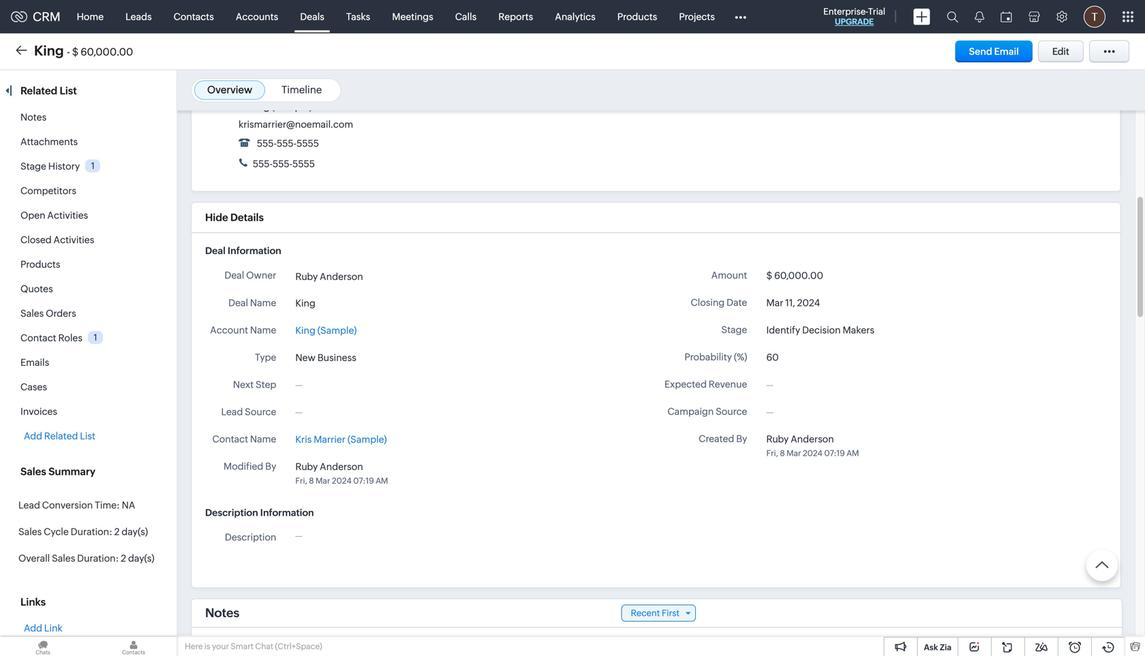Task type: vqa. For each thing, say whether or not it's contained in the screenshot.
6th Check- from the top of the All day Check-In Address Check-In By Check-In City Check-In Comment Check-In Country Check-In State Check-In Sub-Locality Check-In Time Checked In Status Contact Name Created By Created Time
no



Task type: locate. For each thing, give the bounding box(es) containing it.
0 vertical spatial 8
[[780, 449, 785, 458]]

contact up emails link
[[20, 333, 56, 344]]

anderson for modified by
[[320, 461, 363, 472]]

0 horizontal spatial $
[[72, 46, 79, 58]]

0 vertical spatial king (sample) link
[[249, 101, 312, 112]]

8 for modified by
[[309, 476, 314, 486]]

0 vertical spatial 07:19
[[824, 449, 845, 458]]

king (sample) link up krismarrier@noemail.com link
[[249, 101, 312, 112]]

timeline
[[282, 84, 322, 96]]

(sample) up the krismarrier@noemail.com at top left
[[272, 101, 312, 112]]

stage for stage history
[[20, 161, 46, 172]]

by right modified
[[265, 461, 276, 472]]

1 horizontal spatial 07:19
[[824, 449, 845, 458]]

duration: for overall sales duration:
[[77, 553, 119, 564]]

1 vertical spatial duration:
[[77, 553, 119, 564]]

makers
[[843, 325, 875, 336]]

emails link
[[20, 357, 49, 368]]

07:19 for modified by
[[353, 476, 374, 486]]

am for modified by
[[376, 476, 388, 486]]

0 horizontal spatial 60,000.00
[[81, 46, 133, 58]]

deal for deal owner
[[225, 270, 244, 281]]

name for account name
[[250, 325, 276, 336]]

1 vertical spatial ruby anderson fri, 8 mar 2024 07:19 am
[[295, 461, 388, 486]]

1 vertical spatial 2024
[[803, 449, 823, 458]]

0 horizontal spatial contact
[[20, 333, 56, 344]]

notes link
[[20, 112, 47, 123]]

information
[[228, 245, 281, 256], [260, 507, 314, 518]]

lead
[[221, 407, 243, 417], [18, 500, 40, 511]]

1 vertical spatial stage
[[722, 325, 747, 335]]

0 vertical spatial 2024
[[797, 298, 820, 309]]

king up new
[[295, 325, 316, 336]]

new business
[[295, 352, 356, 363]]

king (sample) link up new business
[[295, 323, 357, 338]]

name up type
[[250, 325, 276, 336]]

Other Modules field
[[726, 6, 755, 28]]

1 vertical spatial am
[[376, 476, 388, 486]]

add left link
[[24, 623, 42, 634]]

$ up mar 11, 2024
[[767, 270, 773, 281]]

1 vertical spatial related
[[44, 431, 78, 442]]

related down invoices
[[44, 431, 78, 442]]

add down invoices link at the bottom left of the page
[[24, 431, 42, 442]]

1 vertical spatial lead
[[18, 500, 40, 511]]

sales left cycle
[[18, 527, 42, 538]]

$ right - at the top left
[[72, 46, 79, 58]]

1 vertical spatial (sample)
[[318, 325, 357, 336]]

logo image
[[11, 11, 27, 22]]

1 horizontal spatial lead
[[221, 407, 243, 417]]

1 vertical spatial day(s)
[[128, 553, 154, 564]]

king
[[34, 43, 64, 59], [249, 101, 270, 112], [295, 298, 316, 309], [295, 325, 316, 336]]

related
[[20, 85, 57, 97], [44, 431, 78, 442]]

notes up attachments link
[[20, 112, 47, 123]]

chats image
[[0, 637, 86, 657]]

1 vertical spatial $
[[767, 270, 773, 281]]

anderson
[[320, 271, 363, 282], [791, 434, 834, 445], [320, 461, 363, 472]]

king (sample) link for at
[[249, 101, 312, 112]]

stage up competitors link
[[20, 161, 46, 172]]

1 vertical spatial ruby
[[767, 434, 789, 445]]

king up king (sample)
[[295, 298, 316, 309]]

lead left the 'conversion'
[[18, 500, 40, 511]]

products link up 'quotes' link
[[20, 259, 60, 270]]

orders
[[46, 308, 76, 319]]

0 vertical spatial ruby anderson fri, 8 mar 2024 07:19 am
[[767, 434, 859, 458]]

contacts link
[[163, 0, 225, 33]]

ask
[[924, 643, 938, 652]]

king inside king (sample) link
[[295, 325, 316, 336]]

activities up closed activities link
[[47, 210, 88, 221]]

hide
[[205, 212, 228, 224]]

0 vertical spatial by
[[736, 434, 747, 445]]

products up 'quotes' link
[[20, 259, 60, 270]]

contact roles link
[[20, 333, 82, 344]]

ruby right owner
[[295, 271, 318, 282]]

ruby down kris
[[295, 461, 318, 472]]

stage history link
[[20, 161, 80, 172]]

1 vertical spatial fri,
[[295, 476, 307, 486]]

0 horizontal spatial products link
[[20, 259, 60, 270]]

fri,
[[767, 449, 778, 458], [295, 476, 307, 486]]

1 horizontal spatial 2
[[121, 553, 126, 564]]

2 vertical spatial name
[[250, 434, 276, 445]]

1 source from the left
[[716, 406, 747, 417]]

1 vertical spatial anderson
[[791, 434, 834, 445]]

1 horizontal spatial 60,000.00
[[774, 270, 824, 281]]

closed activities
[[20, 235, 94, 245]]

60,000.00 inside king - $ 60,000.00
[[81, 46, 133, 58]]

mar
[[767, 298, 784, 309], [787, 449, 801, 458], [316, 476, 330, 486]]

0 horizontal spatial lead
[[18, 500, 40, 511]]

name down owner
[[250, 297, 276, 308]]

sales left summary
[[20, 466, 46, 478]]

closing date
[[691, 297, 747, 308]]

at
[[239, 101, 247, 112]]

campaign source
[[668, 406, 747, 417]]

0 vertical spatial add
[[24, 431, 42, 442]]

0 horizontal spatial 8
[[309, 476, 314, 486]]

deal for deal information
[[205, 245, 226, 256]]

deal down deal information
[[225, 270, 244, 281]]

1 vertical spatial name
[[250, 325, 276, 336]]

1 name from the top
[[250, 297, 276, 308]]

history
[[48, 161, 80, 172]]

hide details link
[[205, 212, 264, 224]]

1 horizontal spatial stage
[[722, 325, 747, 335]]

1 horizontal spatial fri,
[[767, 449, 778, 458]]

add for add related list
[[24, 431, 42, 442]]

deals link
[[289, 0, 335, 33]]

555-
[[257, 138, 277, 149], [277, 138, 297, 149], [253, 159, 273, 169], [273, 159, 293, 169]]

reports link
[[488, 0, 544, 33]]

ruby right created by
[[767, 434, 789, 445]]

modified
[[224, 461, 263, 472]]

signals image
[[975, 11, 985, 22]]

create menu image
[[914, 9, 931, 25]]

profile element
[[1076, 0, 1114, 33]]

07:19 for created by
[[824, 449, 845, 458]]

2 vertical spatial deal
[[228, 297, 248, 308]]

07:19
[[824, 449, 845, 458], [353, 476, 374, 486]]

1 vertical spatial add
[[24, 623, 42, 634]]

deal up account name
[[228, 297, 248, 308]]

name up modified by
[[250, 434, 276, 445]]

0 horizontal spatial stage
[[20, 161, 46, 172]]

3 name from the top
[[250, 434, 276, 445]]

invoices
[[20, 406, 57, 417]]

0 vertical spatial lead
[[221, 407, 243, 417]]

summary
[[48, 466, 95, 478]]

lead source
[[221, 407, 276, 417]]

cases link
[[20, 382, 47, 393]]

0 vertical spatial products
[[618, 11, 657, 22]]

by right created
[[736, 434, 747, 445]]

1 horizontal spatial am
[[847, 449, 859, 458]]

name for deal name
[[250, 297, 276, 308]]

quotes
[[20, 284, 53, 295]]

0 vertical spatial contact
[[20, 333, 56, 344]]

1 horizontal spatial ruby anderson fri, 8 mar 2024 07:19 am
[[767, 434, 859, 458]]

1 vertical spatial activities
[[54, 235, 94, 245]]

(sample) up business
[[318, 325, 357, 336]]

description
[[205, 507, 258, 518], [225, 532, 276, 543]]

1 vertical spatial list
[[80, 431, 95, 442]]

upgrade
[[835, 17, 874, 26]]

send
[[969, 46, 993, 57]]

sales down 'quotes' link
[[20, 308, 44, 319]]

1 vertical spatial deal
[[225, 270, 244, 281]]

related list
[[20, 85, 79, 97]]

1 for contact roles
[[94, 333, 97, 343]]

related up notes link on the top of the page
[[20, 85, 57, 97]]

0 vertical spatial 1
[[91, 161, 95, 171]]

1 horizontal spatial mar
[[767, 298, 784, 309]]

1 vertical spatial contact
[[212, 434, 248, 445]]

(sample) right marrier
[[348, 434, 387, 445]]

link
[[44, 623, 63, 634]]

description down description information
[[225, 532, 276, 543]]

$ inside king - $ 60,000.00
[[72, 46, 79, 58]]

deal
[[205, 245, 226, 256], [225, 270, 244, 281], [228, 297, 248, 308]]

1 horizontal spatial list
[[80, 431, 95, 442]]

search image
[[947, 11, 959, 22]]

description for description
[[225, 532, 276, 543]]

sales summary
[[20, 466, 95, 478]]

overall sales duration: 2 day(s)
[[18, 553, 154, 564]]

1 horizontal spatial 8
[[780, 449, 785, 458]]

0 horizontal spatial 2
[[114, 527, 120, 538]]

time:
[[95, 500, 120, 511]]

source down step
[[245, 407, 276, 417]]

lead down next
[[221, 407, 243, 417]]

60
[[767, 352, 779, 363]]

king left - at the top left
[[34, 43, 64, 59]]

0 vertical spatial day(s)
[[122, 527, 148, 538]]

0 horizontal spatial mar
[[316, 476, 330, 486]]

products left projects link
[[618, 11, 657, 22]]

deal information
[[205, 245, 281, 256]]

2 horizontal spatial mar
[[787, 449, 801, 458]]

0 horizontal spatial 07:19
[[353, 476, 374, 486]]

1 right 'history'
[[91, 161, 95, 171]]

1 right roles
[[94, 333, 97, 343]]

description down modified
[[205, 507, 258, 518]]

lead for lead source
[[221, 407, 243, 417]]

1 vertical spatial by
[[265, 461, 276, 472]]

products link
[[607, 0, 668, 33], [20, 259, 60, 270]]

anderson for created by
[[791, 434, 834, 445]]

2 down time:
[[114, 527, 120, 538]]

duration: down sales cycle duration: 2 day(s) on the left of the page
[[77, 553, 119, 564]]

conversion
[[42, 500, 93, 511]]

0 vertical spatial stage
[[20, 161, 46, 172]]

duration: up overall sales duration: 2 day(s)
[[71, 527, 112, 538]]

0 horizontal spatial notes
[[20, 112, 47, 123]]

5555
[[297, 138, 319, 149], [293, 159, 315, 169]]

1 vertical spatial king (sample) link
[[295, 323, 357, 338]]

add for add link
[[24, 623, 42, 634]]

1 vertical spatial 5555
[[293, 159, 315, 169]]

stage down date
[[722, 325, 747, 335]]

expected revenue
[[665, 379, 747, 390]]

ruby anderson
[[295, 271, 363, 282]]

list down - at the top left
[[60, 85, 77, 97]]

leads link
[[115, 0, 163, 33]]

your
[[212, 642, 229, 651]]

products link left 'projects'
[[607, 0, 668, 33]]

marrier
[[314, 434, 346, 445]]

activities down open activities link
[[54, 235, 94, 245]]

2 vertical spatial (sample)
[[348, 434, 387, 445]]

2 vertical spatial anderson
[[320, 461, 363, 472]]

notes
[[20, 112, 47, 123], [205, 607, 240, 620]]

stage history
[[20, 161, 80, 172]]

deal down the hide
[[205, 245, 226, 256]]

home
[[77, 11, 104, 22]]

contact for contact name
[[212, 434, 248, 445]]

lead conversion time: na
[[18, 500, 135, 511]]

0 vertical spatial 60,000.00
[[81, 46, 133, 58]]

1 horizontal spatial products link
[[607, 0, 668, 33]]

0 vertical spatial (sample)
[[272, 101, 312, 112]]

0 horizontal spatial source
[[245, 407, 276, 417]]

created by
[[699, 434, 747, 445]]

2 down sales cycle duration: 2 day(s) on the left of the page
[[121, 553, 126, 564]]

roles
[[58, 333, 82, 344]]

1 horizontal spatial source
[[716, 406, 747, 417]]

king for king (sample)
[[295, 325, 316, 336]]

sales for sales cycle duration: 2 day(s)
[[18, 527, 42, 538]]

0 vertical spatial list
[[60, 85, 77, 97]]

expected
[[665, 379, 707, 390]]

at king (sample)
[[239, 101, 312, 112]]

0 horizontal spatial by
[[265, 461, 276, 472]]

0 horizontal spatial products
[[20, 259, 60, 270]]

information for deal information
[[228, 245, 281, 256]]

555-555-5555
[[255, 138, 319, 149], [251, 159, 315, 169]]

list up summary
[[80, 431, 95, 442]]

60,000.00 right - at the top left
[[81, 46, 133, 58]]

1 vertical spatial description
[[225, 532, 276, 543]]

king for king - $ 60,000.00
[[34, 43, 64, 59]]

source
[[716, 406, 747, 417], [245, 407, 276, 417]]

fri, for created by
[[767, 449, 778, 458]]

8 for created by
[[780, 449, 785, 458]]

information for description information
[[260, 507, 314, 518]]

stage for stage
[[722, 325, 747, 335]]

2 source from the left
[[245, 407, 276, 417]]

create menu element
[[905, 0, 939, 33]]

probability (%)
[[685, 352, 747, 363]]

crm
[[33, 10, 60, 24]]

1 vertical spatial 8
[[309, 476, 314, 486]]

1 horizontal spatial by
[[736, 434, 747, 445]]

0 vertical spatial $
[[72, 46, 79, 58]]

0 vertical spatial duration:
[[71, 527, 112, 538]]

profile image
[[1084, 6, 1106, 28]]

0 vertical spatial activities
[[47, 210, 88, 221]]

notes up your
[[205, 607, 240, 620]]

information down modified by
[[260, 507, 314, 518]]

calendar image
[[1001, 11, 1012, 22]]

home link
[[66, 0, 115, 33]]

contact up modified
[[212, 434, 248, 445]]

0 horizontal spatial ruby anderson fri, 8 mar 2024 07:19 am
[[295, 461, 388, 486]]

recent
[[631, 608, 660, 619]]

identify
[[767, 325, 801, 336]]

1 horizontal spatial notes
[[205, 607, 240, 620]]

source for campaign source
[[716, 406, 747, 417]]

2 add from the top
[[24, 623, 42, 634]]

contact
[[20, 333, 56, 344], [212, 434, 248, 445]]

0 horizontal spatial list
[[60, 85, 77, 97]]

ruby anderson fri, 8 mar 2024 07:19 am for created by
[[767, 434, 859, 458]]

0 horizontal spatial am
[[376, 476, 388, 486]]

0 vertical spatial 2
[[114, 527, 120, 538]]

0 vertical spatial mar
[[767, 298, 784, 309]]

information up the deal owner
[[228, 245, 281, 256]]

1 vertical spatial 07:19
[[353, 476, 374, 486]]

2 name from the top
[[250, 325, 276, 336]]

2 vertical spatial mar
[[316, 476, 330, 486]]

0 vertical spatial anderson
[[320, 271, 363, 282]]

1 horizontal spatial contact
[[212, 434, 248, 445]]

2 for sales cycle duration:
[[114, 527, 120, 538]]

1 vertical spatial 2
[[121, 553, 126, 564]]

source down revenue
[[716, 406, 747, 417]]

day(s)
[[122, 527, 148, 538], [128, 553, 154, 564]]

1 add from the top
[[24, 431, 42, 442]]

1 vertical spatial 1
[[94, 333, 97, 343]]

60,000.00 up mar 11, 2024
[[774, 270, 824, 281]]

tasks link
[[335, 0, 381, 33]]



Task type: describe. For each thing, give the bounding box(es) containing it.
competitors
[[20, 185, 76, 196]]

fri, for modified by
[[295, 476, 307, 486]]

add link
[[24, 623, 63, 634]]

by for created by
[[736, 434, 747, 445]]

tasks
[[346, 11, 370, 22]]

type
[[255, 352, 276, 363]]

sales cycle duration: 2 day(s)
[[18, 527, 148, 538]]

krismarrier@noemail.com
[[239, 119, 353, 130]]

description information
[[205, 507, 314, 518]]

lead for lead conversion time: na
[[18, 500, 40, 511]]

step
[[256, 379, 276, 390]]

1 for stage history
[[91, 161, 95, 171]]

decision
[[802, 325, 841, 336]]

leads
[[126, 11, 152, 22]]

edit button
[[1038, 41, 1084, 62]]

analytics
[[555, 11, 596, 22]]

deal owner
[[225, 270, 276, 281]]

ruby for modified by
[[295, 461, 318, 472]]

send email
[[969, 46, 1019, 57]]

name for contact name
[[250, 434, 276, 445]]

attachments link
[[20, 136, 78, 147]]

(sample) for marrier
[[348, 434, 387, 445]]

calls link
[[444, 0, 488, 33]]

timeline link
[[282, 84, 322, 96]]

new
[[295, 352, 316, 363]]

deal for deal name
[[228, 297, 248, 308]]

zia
[[940, 643, 952, 652]]

activities for closed activities
[[54, 235, 94, 245]]

ruby for created by
[[767, 434, 789, 445]]

sales orders
[[20, 308, 76, 319]]

(sample) for king
[[272, 101, 312, 112]]

open activities link
[[20, 210, 88, 221]]

1 vertical spatial 555-555-5555
[[251, 159, 315, 169]]

am for created by
[[847, 449, 859, 458]]

king for king
[[295, 298, 316, 309]]

contact for contact roles
[[20, 333, 56, 344]]

1 vertical spatial products
[[20, 259, 60, 270]]

owner
[[246, 270, 276, 281]]

mar for created by
[[787, 449, 801, 458]]

description for description information
[[205, 507, 258, 518]]

2 for overall sales duration:
[[121, 553, 126, 564]]

next step
[[233, 379, 276, 390]]

attachments
[[20, 136, 78, 147]]

account name
[[210, 325, 276, 336]]

here is your smart chat (ctrl+space)
[[185, 642, 322, 651]]

(%)
[[734, 352, 747, 363]]

emails
[[20, 357, 49, 368]]

send email button
[[956, 41, 1033, 62]]

11,
[[786, 298, 795, 309]]

krismarrier@noemail.com link
[[239, 119, 353, 130]]

1 horizontal spatial products
[[618, 11, 657, 22]]

invoices link
[[20, 406, 57, 417]]

trial
[[868, 6, 886, 17]]

ruby anderson fri, 8 mar 2024 07:19 am for modified by
[[295, 461, 388, 486]]

search element
[[939, 0, 967, 33]]

details
[[230, 212, 264, 224]]

accounts link
[[225, 0, 289, 33]]

kris marrier (sample) link
[[295, 432, 387, 447]]

enterprise-trial upgrade
[[824, 6, 886, 26]]

kris marrier (sample)
[[295, 434, 387, 445]]

analytics link
[[544, 0, 607, 33]]

projects
[[679, 11, 715, 22]]

1 vertical spatial 60,000.00
[[774, 270, 824, 281]]

sales for sales orders
[[20, 308, 44, 319]]

crm link
[[11, 10, 60, 24]]

0 vertical spatial 5555
[[297, 138, 319, 149]]

mar 11, 2024
[[767, 298, 820, 309]]

business
[[318, 352, 356, 363]]

source for lead source
[[245, 407, 276, 417]]

first
[[662, 608, 680, 619]]

2024 for modified by
[[332, 476, 352, 486]]

mar for modified by
[[316, 476, 330, 486]]

here
[[185, 642, 203, 651]]

deals
[[300, 11, 324, 22]]

overview link
[[207, 84, 252, 96]]

0 vertical spatial notes
[[20, 112, 47, 123]]

calls
[[455, 11, 477, 22]]

day(s) for sales cycle duration: 2 day(s)
[[122, 527, 148, 538]]

sales for sales summary
[[20, 466, 46, 478]]

0 vertical spatial related
[[20, 85, 57, 97]]

kris
[[295, 434, 312, 445]]

quotes link
[[20, 284, 53, 295]]

activities for open activities
[[47, 210, 88, 221]]

king (sample)
[[295, 325, 357, 336]]

contacts image
[[91, 637, 177, 657]]

recent first
[[631, 608, 680, 619]]

edit
[[1053, 46, 1070, 57]]

0 vertical spatial ruby
[[295, 271, 318, 282]]

signals element
[[967, 0, 993, 33]]

meetings
[[392, 11, 433, 22]]

(ctrl+space)
[[275, 642, 322, 651]]

$  60,000.00
[[767, 270, 824, 281]]

open
[[20, 210, 45, 221]]

na
[[122, 500, 135, 511]]

1 vertical spatial notes
[[205, 607, 240, 620]]

-
[[67, 46, 70, 58]]

sales down cycle
[[52, 553, 75, 564]]

by for modified by
[[265, 461, 276, 472]]

0 vertical spatial products link
[[607, 0, 668, 33]]

email
[[994, 46, 1019, 57]]

2024 for created by
[[803, 449, 823, 458]]

king right at
[[249, 101, 270, 112]]

probability
[[685, 352, 732, 363]]

contact roles
[[20, 333, 82, 344]]

1 horizontal spatial $
[[767, 270, 773, 281]]

reports
[[499, 11, 533, 22]]

king (sample) link for account name
[[295, 323, 357, 338]]

day(s) for overall sales duration: 2 day(s)
[[128, 553, 154, 564]]

competitors link
[[20, 185, 76, 196]]

duration: for sales cycle duration:
[[71, 527, 112, 538]]

meetings link
[[381, 0, 444, 33]]

campaign
[[668, 406, 714, 417]]

cycle
[[44, 527, 69, 538]]

1 vertical spatial products link
[[20, 259, 60, 270]]

cases
[[20, 382, 47, 393]]

contact name
[[212, 434, 276, 445]]

accounts
[[236, 11, 278, 22]]

overall
[[18, 553, 50, 564]]

modified by
[[224, 461, 276, 472]]

0 vertical spatial 555-555-5555
[[255, 138, 319, 149]]



